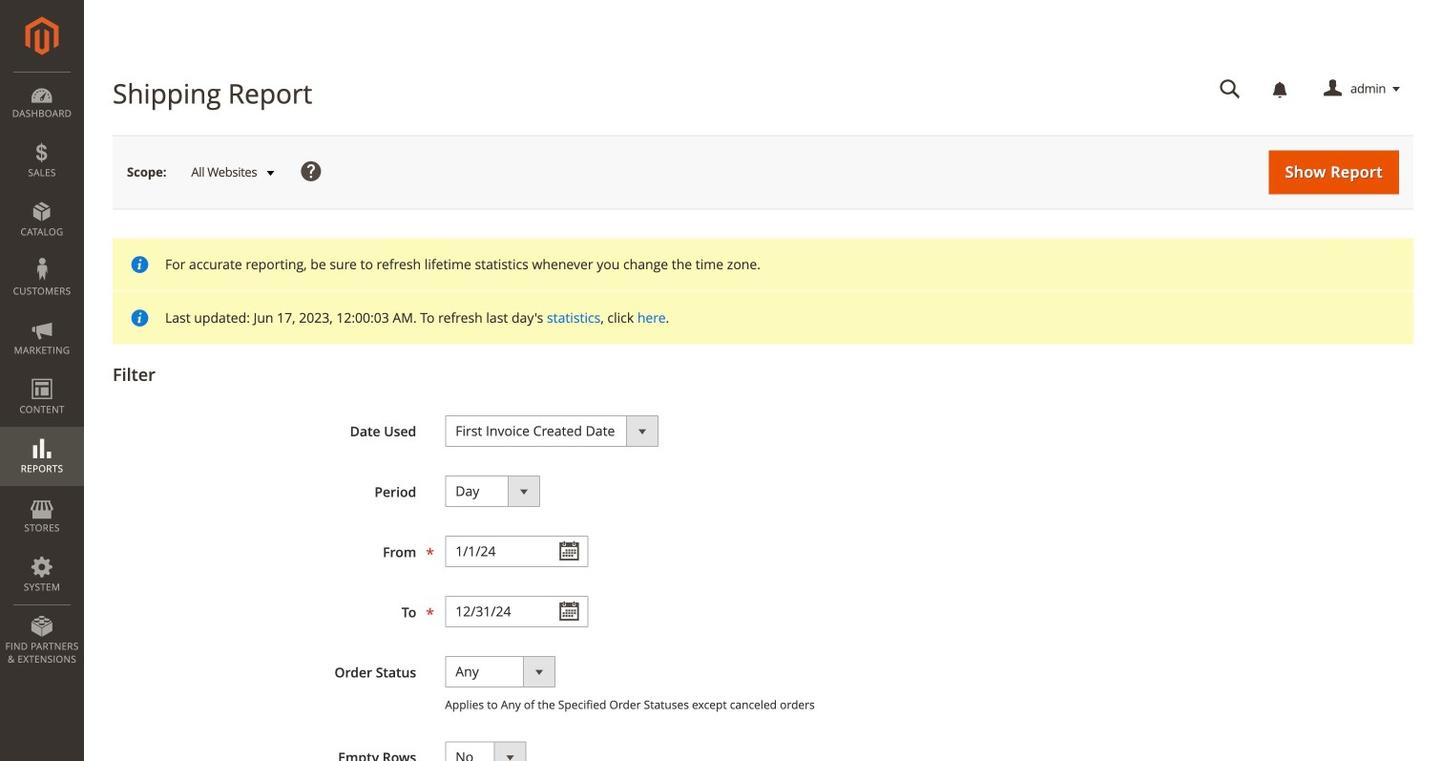 Task type: vqa. For each thing, say whether or not it's contained in the screenshot.
'Number Field'
no



Task type: describe. For each thing, give the bounding box(es) containing it.
magento admin panel image
[[25, 16, 59, 55]]



Task type: locate. For each thing, give the bounding box(es) containing it.
menu bar
[[0, 72, 84, 675]]

None text field
[[1207, 73, 1255, 106], [445, 536, 588, 567], [1207, 73, 1255, 106], [445, 536, 588, 567]]

None text field
[[445, 596, 588, 627]]



